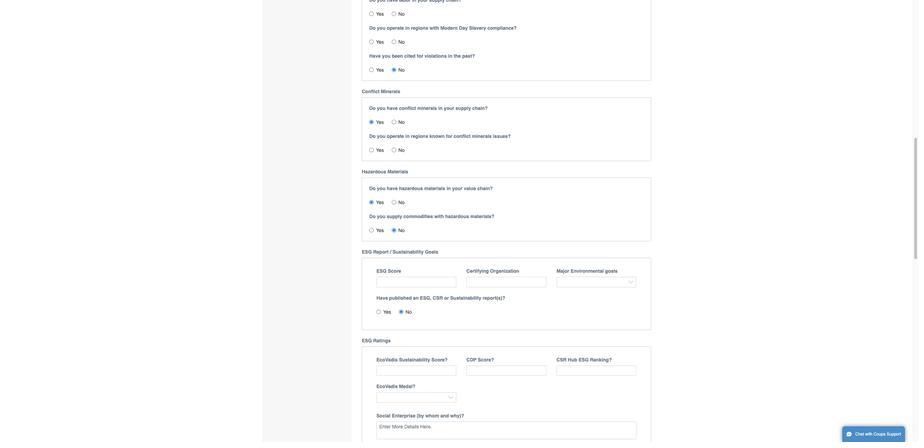 Task type: describe. For each thing, give the bounding box(es) containing it.
regions for with
[[411, 25, 428, 31]]

esg score
[[377, 268, 401, 274]]

been
[[392, 53, 403, 59]]

you for do you operate in regions known for conflict minerals issues?
[[377, 134, 386, 139]]

materials
[[424, 186, 445, 191]]

known
[[430, 134, 445, 139]]

the
[[454, 53, 461, 59]]

chain? for do you have conflict minerals in your supply chain?
[[472, 106, 488, 111]]

no for have you been cited for violations in the past?
[[399, 67, 405, 73]]

your for supply
[[444, 106, 454, 111]]

modern
[[441, 25, 458, 31]]

why)?
[[450, 413, 464, 418]]

no for do you operate in regions with modern day slavery compliance?
[[399, 39, 405, 45]]

Certifying Organization text field
[[467, 277, 546, 287]]

social enterprise (by whom and why)?
[[377, 413, 464, 418]]

medal?
[[399, 384, 416, 389]]

esg for esg ratings
[[362, 338, 372, 343]]

major
[[557, 268, 569, 274]]

slavery
[[469, 25, 486, 31]]

ESG Score text field
[[377, 277, 456, 287]]

day
[[459, 25, 468, 31]]

yes for have published an esg, csr or sustainability report(s)?
[[383, 309, 391, 315]]

no for do you operate in regions known for conflict minerals issues?
[[399, 148, 405, 153]]

with inside button
[[865, 432, 873, 437]]

have for hazardous
[[387, 186, 398, 191]]

enterprise
[[392, 413, 416, 418]]

esg right hub
[[579, 357, 589, 362]]

in left known
[[406, 134, 410, 139]]

you for do you have hazardous materials in your value chain?
[[377, 186, 386, 191]]

minerals
[[381, 89, 400, 94]]

hazardous materials
[[362, 169, 408, 175]]

goals
[[605, 268, 618, 274]]

conflict minerals
[[362, 89, 400, 94]]

score
[[388, 268, 401, 274]]

2 score? from the left
[[478, 357, 494, 362]]

esg for esg report / sustainability goals
[[362, 249, 372, 255]]

ranking?
[[590, 357, 612, 362]]

issues?
[[493, 134, 511, 139]]

yes for have you been cited for violations in the past?
[[376, 67, 384, 73]]

(by
[[417, 413, 424, 418]]

violations
[[425, 53, 447, 59]]

esg for esg score
[[377, 268, 387, 274]]

yes for do you operate in regions known for conflict minerals issues?
[[376, 148, 384, 153]]

you for do you supply commodities with hazardous materials?
[[377, 214, 386, 219]]

hub
[[568, 357, 577, 362]]

organization
[[490, 268, 519, 274]]

value
[[464, 186, 476, 191]]

0 horizontal spatial csr
[[433, 295, 443, 301]]

1 vertical spatial supply
[[387, 214, 402, 219]]

no for do you have conflict minerals in your supply chain?
[[399, 120, 405, 125]]

do you operate in regions known for conflict minerals issues?
[[369, 134, 511, 139]]

in up do you operate in regions known for conflict minerals issues?
[[438, 106, 443, 111]]

an
[[413, 295, 419, 301]]

cited
[[404, 53, 416, 59]]

chat with coupa support
[[856, 432, 901, 437]]

do for do you supply commodities with hazardous materials?
[[369, 214, 376, 219]]

regions for known
[[411, 134, 428, 139]]

1 horizontal spatial csr
[[557, 357, 567, 362]]

chat with coupa support button
[[843, 426, 906, 442]]

compliance?
[[488, 25, 517, 31]]

report(s)?
[[483, 295, 505, 301]]

1 horizontal spatial conflict
[[454, 134, 471, 139]]

materials
[[388, 169, 408, 175]]

no for do you have hazardous materials in your value chain?
[[399, 200, 405, 205]]

do you operate in regions with modern day slavery compliance?
[[369, 25, 517, 31]]

CDP Score? text field
[[467, 366, 546, 376]]

ecovadis medal?
[[377, 384, 416, 389]]

you for have you been cited for violations in the past?
[[382, 53, 391, 59]]

in left the
[[448, 53, 453, 59]]

goals
[[425, 249, 438, 255]]

hazardous
[[362, 169, 386, 175]]

no for have published an esg, csr or sustainability report(s)?
[[406, 309, 412, 315]]

have for conflict
[[387, 106, 398, 111]]

1 vertical spatial with
[[434, 214, 444, 219]]



Task type: locate. For each thing, give the bounding box(es) containing it.
1 vertical spatial operate
[[387, 134, 404, 139]]

have
[[387, 106, 398, 111], [387, 186, 398, 191]]

yes for do you operate in regions with modern day slavery compliance?
[[376, 39, 384, 45]]

conflict right known
[[454, 134, 471, 139]]

0 horizontal spatial minerals
[[417, 106, 437, 111]]

minerals left issues?
[[472, 134, 492, 139]]

csr
[[433, 295, 443, 301], [557, 357, 567, 362]]

sustainability up ecovadis sustainability score? text field
[[399, 357, 430, 362]]

0 vertical spatial csr
[[433, 295, 443, 301]]

do for do you have hazardous materials in your value chain?
[[369, 186, 376, 191]]

1 vertical spatial for
[[446, 134, 453, 139]]

no for do you supply commodities with hazardous materials?
[[399, 228, 405, 233]]

1 vertical spatial chain?
[[477, 186, 493, 191]]

1 horizontal spatial minerals
[[472, 134, 492, 139]]

operate
[[387, 25, 404, 31], [387, 134, 404, 139]]

csr hub esg ranking?
[[557, 357, 612, 362]]

0 vertical spatial minerals
[[417, 106, 437, 111]]

0 vertical spatial supply
[[456, 106, 471, 111]]

/
[[390, 249, 391, 255]]

1 operate from the top
[[387, 25, 404, 31]]

have published an esg, csr or sustainability report(s)?
[[377, 295, 505, 301]]

csr left or
[[433, 295, 443, 301]]

sustainability
[[393, 249, 424, 255], [450, 295, 481, 301], [399, 357, 430, 362]]

yes for do you supply commodities with hazardous materials?
[[376, 228, 384, 233]]

your
[[444, 106, 454, 111], [452, 186, 463, 191]]

2 vertical spatial with
[[865, 432, 873, 437]]

yes for do you have conflict minerals in your supply chain?
[[376, 120, 384, 125]]

yes
[[376, 11, 384, 17], [376, 39, 384, 45], [376, 67, 384, 73], [376, 120, 384, 125], [376, 148, 384, 153], [376, 200, 384, 205], [376, 228, 384, 233], [383, 309, 391, 315]]

1 vertical spatial regions
[[411, 134, 428, 139]]

chat
[[856, 432, 864, 437]]

None radio
[[369, 12, 374, 16], [392, 12, 396, 16], [369, 40, 374, 44], [392, 40, 396, 44], [392, 68, 396, 72], [369, 120, 374, 124], [392, 120, 396, 124], [392, 148, 396, 152], [369, 200, 374, 205], [392, 200, 396, 205], [369, 228, 374, 233], [392, 228, 396, 233], [399, 310, 403, 314], [369, 12, 374, 16], [392, 12, 396, 16], [369, 40, 374, 44], [392, 40, 396, 44], [392, 68, 396, 72], [369, 120, 374, 124], [392, 120, 396, 124], [392, 148, 396, 152], [369, 200, 374, 205], [392, 200, 396, 205], [369, 228, 374, 233], [392, 228, 396, 233], [399, 310, 403, 314]]

2 have from the top
[[387, 186, 398, 191]]

1 do from the top
[[369, 25, 376, 31]]

0 horizontal spatial score?
[[432, 357, 448, 362]]

do for do you operate in regions known for conflict minerals issues?
[[369, 134, 376, 139]]

score?
[[432, 357, 448, 362], [478, 357, 494, 362]]

CSR Hub ESG Ranking? text field
[[557, 366, 637, 376]]

1 have from the top
[[387, 106, 398, 111]]

materials?
[[471, 214, 494, 219]]

ecovadis for ecovadis sustainability score?
[[377, 357, 398, 362]]

conflict
[[399, 106, 416, 111], [454, 134, 471, 139]]

2 ecovadis from the top
[[377, 384, 398, 389]]

ecovadis left "medal?"
[[377, 384, 398, 389]]

0 vertical spatial your
[[444, 106, 454, 111]]

sustainability right / in the left of the page
[[393, 249, 424, 255]]

esg left ratings
[[362, 338, 372, 343]]

0 vertical spatial have
[[369, 53, 381, 59]]

in right materials
[[447, 186, 451, 191]]

with
[[430, 25, 439, 31], [434, 214, 444, 219], [865, 432, 873, 437]]

certifying organization
[[467, 268, 519, 274]]

ratings
[[373, 338, 391, 343]]

published
[[389, 295, 412, 301]]

1 vertical spatial have
[[387, 186, 398, 191]]

or
[[444, 295, 449, 301]]

score? right cdp
[[478, 357, 494, 362]]

1 vertical spatial sustainability
[[450, 295, 481, 301]]

hazardous down materials
[[399, 186, 423, 191]]

with right commodities on the top left of page
[[434, 214, 444, 219]]

yes for do you have hazardous materials in your value chain?
[[376, 200, 384, 205]]

and
[[441, 413, 449, 418]]

2 vertical spatial sustainability
[[399, 357, 430, 362]]

1 vertical spatial have
[[377, 295, 388, 301]]

for right cited
[[417, 53, 423, 59]]

3 do from the top
[[369, 134, 376, 139]]

do for do you operate in regions with modern day slavery compliance?
[[369, 25, 376, 31]]

0 vertical spatial sustainability
[[393, 249, 424, 255]]

supply
[[456, 106, 471, 111], [387, 214, 402, 219]]

coupa
[[874, 432, 886, 437]]

your for value
[[452, 186, 463, 191]]

esg report / sustainability goals
[[362, 249, 438, 255]]

hazardous
[[399, 186, 423, 191], [445, 214, 469, 219]]

cdp
[[467, 357, 477, 362]]

conflict down minerals
[[399, 106, 416, 111]]

past?
[[462, 53, 475, 59]]

have
[[369, 53, 381, 59], [377, 295, 388, 301]]

regions up have you been cited for violations in the past?
[[411, 25, 428, 31]]

minerals
[[417, 106, 437, 111], [472, 134, 492, 139]]

ecovadis sustainability score?
[[377, 357, 448, 362]]

have down minerals
[[387, 106, 398, 111]]

have left been
[[369, 53, 381, 59]]

score? up ecovadis sustainability score? text field
[[432, 357, 448, 362]]

do for do you have conflict minerals in your supply chain?
[[369, 106, 376, 111]]

ecovadis down ratings
[[377, 357, 398, 362]]

1 vertical spatial hazardous
[[445, 214, 469, 219]]

with left 'modern'
[[430, 25, 439, 31]]

esg,
[[420, 295, 432, 301]]

your up do you operate in regions known for conflict minerals issues?
[[444, 106, 454, 111]]

conflict
[[362, 89, 380, 94]]

2 do from the top
[[369, 106, 376, 111]]

1 horizontal spatial score?
[[478, 357, 494, 362]]

1 regions from the top
[[411, 25, 428, 31]]

environmental
[[571, 268, 604, 274]]

do
[[369, 25, 376, 31], [369, 106, 376, 111], [369, 134, 376, 139], [369, 186, 376, 191], [369, 214, 376, 219]]

minerals up known
[[417, 106, 437, 111]]

0 horizontal spatial conflict
[[399, 106, 416, 111]]

have down materials
[[387, 186, 398, 191]]

ecovadis for ecovadis medal?
[[377, 384, 398, 389]]

esg left score
[[377, 268, 387, 274]]

do you have hazardous materials in your value chain?
[[369, 186, 493, 191]]

sustainability right or
[[450, 295, 481, 301]]

certifying
[[467, 268, 489, 274]]

have you been cited for violations in the past?
[[369, 53, 475, 59]]

1 vertical spatial your
[[452, 186, 463, 191]]

you
[[377, 25, 386, 31], [382, 53, 391, 59], [377, 106, 386, 111], [377, 134, 386, 139], [377, 186, 386, 191], [377, 214, 386, 219]]

in
[[406, 25, 410, 31], [448, 53, 453, 59], [438, 106, 443, 111], [406, 134, 410, 139], [447, 186, 451, 191]]

2 regions from the top
[[411, 134, 428, 139]]

EcoVadis Sustainability Score? text field
[[377, 366, 456, 376]]

0 horizontal spatial for
[[417, 53, 423, 59]]

5 do from the top
[[369, 214, 376, 219]]

for right known
[[446, 134, 453, 139]]

do you have conflict minerals in your supply chain?
[[369, 106, 488, 111]]

have for have published an esg, csr or sustainability report(s)?
[[377, 295, 388, 301]]

1 score? from the left
[[432, 357, 448, 362]]

for
[[417, 53, 423, 59], [446, 134, 453, 139]]

major environmental goals
[[557, 268, 618, 274]]

you for do you operate in regions with modern day slavery compliance?
[[377, 25, 386, 31]]

0 vertical spatial ecovadis
[[377, 357, 398, 362]]

1 horizontal spatial for
[[446, 134, 453, 139]]

1 vertical spatial ecovadis
[[377, 384, 398, 389]]

social
[[377, 413, 391, 418]]

0 vertical spatial chain?
[[472, 106, 488, 111]]

with right chat
[[865, 432, 873, 437]]

1 horizontal spatial supply
[[456, 106, 471, 111]]

operate for do you operate in regions with modern day slavery compliance?
[[387, 25, 404, 31]]

0 vertical spatial with
[[430, 25, 439, 31]]

regions
[[411, 25, 428, 31], [411, 134, 428, 139]]

esg
[[362, 249, 372, 255], [377, 268, 387, 274], [362, 338, 372, 343], [579, 357, 589, 362]]

chain? for do you have hazardous materials in your value chain?
[[477, 186, 493, 191]]

support
[[887, 432, 901, 437]]

1 vertical spatial minerals
[[472, 134, 492, 139]]

in up cited
[[406, 25, 410, 31]]

0 vertical spatial operate
[[387, 25, 404, 31]]

2 operate from the top
[[387, 134, 404, 139]]

chain?
[[472, 106, 488, 111], [477, 186, 493, 191]]

0 vertical spatial hazardous
[[399, 186, 423, 191]]

esg ratings
[[362, 338, 391, 343]]

0 horizontal spatial hazardous
[[399, 186, 423, 191]]

have left published
[[377, 295, 388, 301]]

regions left known
[[411, 134, 428, 139]]

1 ecovadis from the top
[[377, 357, 398, 362]]

None radio
[[369, 68, 374, 72], [369, 148, 374, 152], [377, 310, 381, 314], [369, 68, 374, 72], [369, 148, 374, 152], [377, 310, 381, 314]]

1 vertical spatial csr
[[557, 357, 567, 362]]

0 vertical spatial have
[[387, 106, 398, 111]]

hazardous left materials?
[[445, 214, 469, 219]]

ecovadis
[[377, 357, 398, 362], [377, 384, 398, 389]]

csr left hub
[[557, 357, 567, 362]]

you for do you have conflict minerals in your supply chain?
[[377, 106, 386, 111]]

1 vertical spatial conflict
[[454, 134, 471, 139]]

no
[[399, 11, 405, 17], [399, 39, 405, 45], [399, 67, 405, 73], [399, 120, 405, 125], [399, 148, 405, 153], [399, 200, 405, 205], [399, 228, 405, 233], [406, 309, 412, 315]]

esg left report
[[362, 249, 372, 255]]

1 horizontal spatial hazardous
[[445, 214, 469, 219]]

have for have you been cited for violations in the past?
[[369, 53, 381, 59]]

0 vertical spatial conflict
[[399, 106, 416, 111]]

0 vertical spatial for
[[417, 53, 423, 59]]

whom
[[425, 413, 439, 418]]

your left value in the right top of the page
[[452, 186, 463, 191]]

Social Enterprise (by whom and why)? text field
[[377, 422, 637, 439]]

commodities
[[404, 214, 433, 219]]

cdp score?
[[467, 357, 494, 362]]

4 do from the top
[[369, 186, 376, 191]]

do you supply commodities with hazardous materials?
[[369, 214, 494, 219]]

report
[[373, 249, 389, 255]]

operate for do you operate in regions known for conflict minerals issues?
[[387, 134, 404, 139]]

0 horizontal spatial supply
[[387, 214, 402, 219]]

0 vertical spatial regions
[[411, 25, 428, 31]]



Task type: vqa. For each thing, say whether or not it's contained in the screenshot.
report
yes



